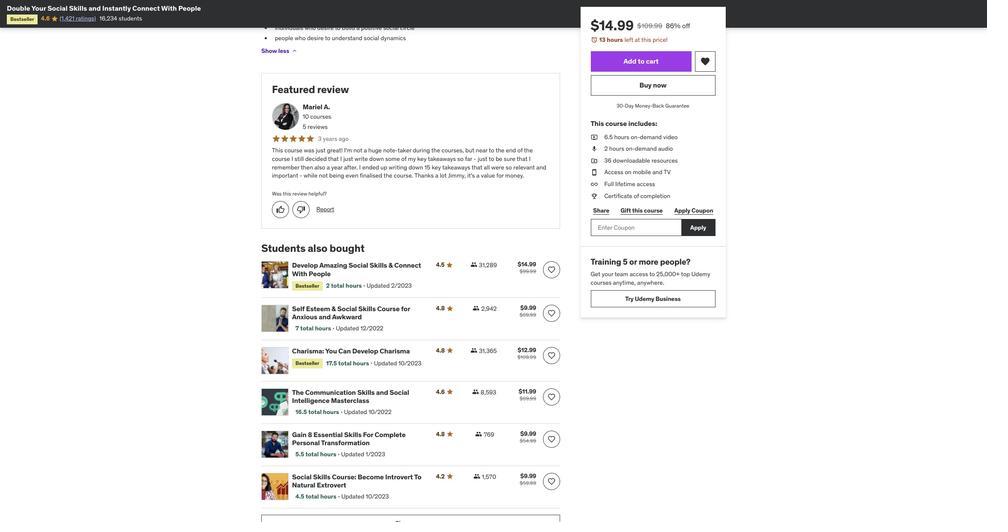 Task type: describe. For each thing, give the bounding box(es) containing it.
13
[[600, 36, 606, 44]]

5 inside mariel a. 10 courses 5 reviews
[[303, 123, 306, 131]]

apply coupon button
[[672, 202, 716, 219]]

0 horizontal spatial down
[[369, 155, 384, 163]]

1 vertical spatial so
[[506, 163, 512, 171]]

2 for 2 hours on-demand audio
[[605, 145, 608, 153]]

total for skills
[[306, 493, 319, 501]]

5.5
[[296, 451, 304, 458]]

this course includes:
[[591, 119, 658, 128]]

xsmall image for 769
[[475, 431, 482, 438]]

bestseller for develop amazing social skills & connect with people
[[296, 283, 319, 289]]

remember
[[272, 163, 300, 171]]

self
[[292, 305, 305, 313]]

skills inside social skills course: become introvert to natural extrovert
[[313, 473, 331, 481]]

updated 12/2022
[[336, 325, 384, 332]]

1 horizontal spatial key
[[432, 163, 441, 171]]

17.5
[[326, 359, 337, 367]]

86%
[[666, 21, 681, 30]]

course up "still"
[[285, 147, 303, 154]]

$69.99 for the communication skills and social intelligence masterclass
[[520, 395, 536, 402]]

$12.99 $109.99
[[518, 346, 536, 360]]

a inside individuals who desire to build a positive social circle people who desire to understand social dynamics
[[357, 24, 360, 32]]

apply coupon
[[675, 207, 713, 214]]

training 5 or more people? get your team access to 25,000+ top udemy courses anytime, anywhere.
[[591, 257, 711, 286]]

$14.99 for $14.99 $99.99
[[518, 261, 536, 268]]

i up relevant
[[529, 155, 531, 163]]

$9.99 for social skills course: become introvert to natural extrovert
[[520, 472, 536, 480]]

charisma
[[380, 347, 410, 355]]

to left the be
[[489, 155, 494, 163]]

social inside self esteem & social skills course for anxious and awkward
[[337, 305, 357, 313]]

5 inside training 5 or more people? get your team access to 25,000+ top udemy courses anytime, anywhere.
[[623, 257, 628, 267]]

essential
[[314, 430, 343, 439]]

students
[[261, 242, 306, 255]]

alarm image
[[591, 36, 598, 43]]

$59.99
[[520, 480, 536, 486]]

access
[[605, 168, 624, 176]]

develop inside "link"
[[352, 347, 378, 355]]

$9.99 for gain 8 essential skills for complete personal transformation
[[520, 430, 536, 438]]

a up write
[[364, 147, 367, 154]]

i up year
[[340, 155, 342, 163]]

and up ratings)
[[89, 4, 101, 12]]

4.5 for 4.5
[[436, 261, 445, 269]]

people
[[275, 34, 293, 42]]

a left lot
[[435, 172, 438, 179]]

on- for 2
[[626, 145, 635, 153]]

0 horizontal spatial review
[[293, 190, 307, 197]]

it's
[[467, 172, 475, 179]]

0 vertical spatial people
[[178, 4, 201, 12]]

students also bought
[[261, 242, 365, 255]]

apply button
[[682, 219, 716, 236]]

double
[[7, 4, 30, 12]]

apply for apply coupon
[[675, 207, 691, 214]]

business
[[656, 295, 681, 303]]

introvert
[[385, 473, 413, 481]]

charisma:
[[292, 347, 324, 355]]

1 vertical spatial takeaways
[[442, 163, 470, 171]]

12/2022
[[361, 325, 384, 332]]

0 vertical spatial wishlist image
[[700, 56, 711, 66]]

all
[[484, 163, 490, 171]]

apply for apply
[[691, 224, 707, 231]]

xsmall image for 2,942
[[473, 305, 480, 312]]

0 vertical spatial who
[[305, 24, 316, 32]]

course down completion
[[644, 207, 663, 214]]

money.
[[505, 172, 524, 179]]

16,234 students
[[99, 15, 142, 22]]

a.
[[324, 102, 330, 111]]

this course was just great!  i'm not a huge note-taker during the courses, but near to the end of the course i still decided that i just write down some of my key takeaways so far - just to be sure that i remember then also a year after.  i ended up writing down 15 key takeaways that all were so relevant and important - while not being even finalised the course. thanks a lot jimmy, it's a value for money.
[[272, 147, 546, 179]]

show
[[261, 47, 277, 55]]

0 horizontal spatial not
[[319, 172, 328, 179]]

2 horizontal spatial just
[[478, 155, 488, 163]]

hours right 13
[[607, 36, 623, 44]]

this for this course includes:
[[591, 119, 604, 128]]

skills inside 'develop amazing social skills & connect with people'
[[370, 261, 387, 270]]

note-
[[383, 147, 398, 154]]

people inside 'develop amazing social skills & connect with people'
[[309, 269, 331, 278]]

wishlist image for the communication skills and social intelligence masterclass
[[547, 393, 556, 401]]

communication
[[305, 388, 356, 397]]

write
[[355, 155, 368, 163]]

top
[[681, 270, 690, 278]]

0 vertical spatial -
[[474, 155, 476, 163]]

gain 8 essential skills for complete personal transformation
[[292, 430, 406, 447]]

1 vertical spatial desire
[[307, 34, 324, 42]]

4.8 for charisma: you can develop charisma
[[436, 347, 445, 354]]

1 vertical spatial down
[[409, 163, 423, 171]]

social up (1,421
[[47, 4, 68, 12]]

updated for skills
[[341, 451, 364, 458]]

your
[[31, 4, 46, 12]]

to right near
[[489, 147, 494, 154]]

10/2023 for 17.5 total hours
[[399, 359, 422, 367]]

to left build
[[335, 24, 341, 32]]

$14.99 for $14.99 $109.99 86% off
[[591, 17, 634, 34]]

to left understand
[[325, 34, 330, 42]]

2,942
[[481, 305, 497, 313]]

hours for 4.5 total hours
[[320, 493, 337, 501]]

updated left 2/2023 on the bottom of page
[[367, 282, 390, 290]]

xsmall image for access on mobile and tv
[[591, 168, 598, 177]]

training
[[591, 257, 622, 267]]

share button
[[591, 202, 612, 219]]

0 horizontal spatial just
[[316, 147, 326, 154]]

ratings)
[[76, 15, 96, 22]]

$11.99
[[519, 388, 536, 395]]

0 vertical spatial this
[[642, 36, 652, 44]]

end
[[506, 147, 516, 154]]

mariel
[[303, 102, 323, 111]]

0 horizontal spatial key
[[417, 155, 427, 163]]

0 vertical spatial with
[[161, 4, 177, 12]]

bought
[[330, 242, 365, 255]]

after.
[[344, 163, 358, 171]]

xsmall image for 2 hours on-demand audio
[[591, 145, 598, 153]]

the up the be
[[496, 147, 505, 154]]

on- for 6.5
[[631, 133, 640, 141]]

still
[[295, 155, 304, 163]]

writing
[[389, 163, 407, 171]]

hours right 6.5
[[615, 133, 630, 141]]

completion
[[641, 192, 671, 200]]

amazing
[[319, 261, 347, 270]]

wishlist image for self esteem & social skills course for anxious and awkward
[[547, 309, 556, 318]]

coupon
[[692, 207, 713, 214]]

a right it's
[[476, 172, 480, 179]]

report
[[316, 205, 334, 213]]

2 horizontal spatial that
[[517, 155, 528, 163]]

31,289
[[479, 262, 497, 269]]

charisma: you can develop charisma link
[[292, 347, 426, 355]]

wishlist image for charisma: you can develop charisma
[[547, 351, 556, 360]]

$109.99 for $14.99
[[638, 21, 663, 30]]

course up remember
[[272, 155, 290, 163]]

near
[[476, 147, 488, 154]]

the up relevant
[[524, 147, 533, 154]]

charisma: you can develop charisma
[[292, 347, 410, 355]]

0 vertical spatial so
[[457, 155, 464, 163]]

4.8 for self esteem & social skills course for anxious and awkward
[[436, 305, 445, 312]]

total for esteem
[[300, 325, 314, 332]]

report button
[[316, 205, 334, 214]]

8,593
[[481, 389, 496, 396]]

1 vertical spatial of
[[401, 155, 407, 163]]

course up 6.5
[[606, 119, 627, 128]]

positive
[[361, 24, 382, 32]]

complete
[[375, 430, 406, 439]]

xsmall image for 8,593
[[472, 389, 479, 395]]

years
[[323, 135, 337, 142]]

2 total hours
[[326, 282, 362, 290]]

8
[[308, 430, 312, 439]]

1 vertical spatial who
[[295, 34, 306, 42]]

0 vertical spatial review
[[317, 83, 349, 96]]

10
[[303, 113, 309, 121]]

to inside training 5 or more people? get your team access to 25,000+ top udemy courses anytime, anywhere.
[[650, 270, 655, 278]]

even
[[346, 172, 358, 179]]

get
[[591, 270, 601, 278]]

6.5
[[605, 133, 613, 141]]

i'm
[[344, 147, 352, 154]]

build
[[342, 24, 355, 32]]

xsmall image for 6.5 hours on-demand video
[[591, 133, 598, 141]]

36
[[605, 157, 612, 164]]

(1,421 ratings)
[[60, 15, 96, 22]]

3
[[318, 135, 322, 142]]

0 horizontal spatial -
[[300, 172, 302, 179]]

connect inside 'develop amazing social skills & connect with people'
[[394, 261, 421, 270]]

up
[[381, 163, 387, 171]]

10/2023 for 4.5 total hours
[[366, 493, 389, 501]]

4.2
[[436, 473, 445, 480]]

full lifetime access
[[605, 180, 656, 188]]

more
[[639, 257, 659, 267]]

17.5 total hours
[[326, 359, 369, 367]]

31,365
[[479, 347, 497, 355]]

& inside self esteem & social skills course for anxious and awkward
[[332, 305, 336, 313]]

30-day money-back guarantee
[[617, 102, 690, 109]]

$14.99 $99.99
[[518, 261, 536, 275]]

1 vertical spatial 4.6
[[436, 388, 445, 396]]

0 vertical spatial not
[[354, 147, 362, 154]]



Task type: vqa. For each thing, say whether or not it's contained in the screenshot.


Task type: locate. For each thing, give the bounding box(es) containing it.
i
[[292, 155, 293, 163], [340, 155, 342, 163], [529, 155, 531, 163], [359, 163, 361, 171]]

of right "end"
[[518, 147, 523, 154]]

finalised
[[360, 172, 382, 179]]

apply inside button
[[691, 224, 707, 231]]

1 horizontal spatial down
[[409, 163, 423, 171]]

be
[[496, 155, 503, 163]]

on- up downloadable at top right
[[626, 145, 635, 153]]

bestseller down charisma:
[[296, 360, 319, 367]]

access down mobile at the right of the page
[[637, 180, 656, 188]]

updated for and
[[344, 408, 367, 416]]

1 vertical spatial bestseller
[[296, 283, 319, 289]]

total right 7
[[300, 325, 314, 332]]

2 vertical spatial 4.8
[[436, 430, 445, 438]]

1 horizontal spatial $14.99
[[591, 17, 634, 34]]

apply
[[675, 207, 691, 214], [691, 224, 707, 231]]

updated down awkward
[[336, 325, 359, 332]]

wishlist image right $12.99 $109.99
[[547, 351, 556, 360]]

i down write
[[359, 163, 361, 171]]

1 vertical spatial this
[[283, 190, 291, 197]]

udemy
[[692, 270, 711, 278], [635, 295, 655, 303]]

courses inside training 5 or more people? get your team access to 25,000+ top udemy courses anytime, anywhere.
[[591, 279, 612, 286]]

0 horizontal spatial for
[[401, 305, 410, 313]]

1 horizontal spatial social
[[383, 24, 399, 32]]

the right 'during'
[[431, 147, 440, 154]]

and inside self esteem & social skills course for anxious and awkward
[[319, 313, 331, 321]]

7 total hours
[[296, 325, 331, 332]]

skills up updated 2/2023
[[370, 261, 387, 270]]

social down bought
[[349, 261, 368, 270]]

skills up 12/2022 at the bottom of the page
[[358, 305, 376, 313]]

0 vertical spatial 5
[[303, 123, 306, 131]]

$14.99
[[591, 17, 634, 34], [518, 261, 536, 268]]

bestseller for charisma: you can develop charisma
[[296, 360, 319, 367]]

xsmall image left 'access'
[[591, 168, 598, 177]]

gain 8 essential skills for complete personal transformation link
[[292, 430, 426, 447]]

mariel aim image
[[272, 103, 299, 130]]

this for was this review helpful?
[[283, 190, 291, 197]]

25,000+
[[657, 270, 680, 278]]

0 horizontal spatial people
[[178, 4, 201, 12]]

10/2023
[[399, 359, 422, 367], [366, 493, 389, 501]]

$9.99 down $11.99 $69.99
[[520, 430, 536, 438]]

year
[[331, 163, 343, 171]]

wishlist image
[[700, 56, 711, 66], [547, 266, 556, 274], [547, 435, 556, 444]]

$109.99 inside $14.99 $109.99 86% off
[[638, 21, 663, 30]]

total for 8
[[306, 451, 319, 458]]

not right while
[[319, 172, 328, 179]]

1 vertical spatial demand
[[635, 145, 657, 153]]

0 horizontal spatial &
[[332, 305, 336, 313]]

36 downloadable resources
[[605, 157, 678, 164]]

1 vertical spatial social
[[364, 34, 379, 42]]

xsmall image for full lifetime access
[[591, 180, 598, 189]]

access on mobile and tv
[[605, 168, 671, 176]]

mark as unhelpful image
[[297, 205, 305, 214]]

being
[[329, 172, 344, 179]]

wishlist image right $11.99 $69.99
[[547, 393, 556, 401]]

bestseller
[[10, 16, 34, 22], [296, 283, 319, 289], [296, 360, 319, 367]]

1 horizontal spatial 5
[[623, 257, 628, 267]]

- right far
[[474, 155, 476, 163]]

social up 10/2022
[[390, 388, 409, 397]]

desire right people
[[307, 34, 324, 42]]

1 horizontal spatial for
[[497, 172, 504, 179]]

add to cart
[[624, 57, 659, 65]]

my
[[408, 155, 416, 163]]

and inside this course was just great!  i'm not a huge note-taker during the courses, but near to the end of the course i still decided that i just write down some of my key takeaways so far - just to be sure that i remember then also a year after.  i ended up writing down 15 key takeaways that all were so relevant and important - while not being even finalised the course. thanks a lot jimmy, it's a value for money.
[[536, 163, 546, 171]]

thanks
[[415, 172, 434, 179]]

updated 10/2023 down charisma
[[374, 359, 422, 367]]

was
[[304, 147, 314, 154]]

xsmall image for 1,570
[[473, 473, 480, 480]]

hours down 'develop amazing social skills & connect with people'
[[346, 282, 362, 290]]

skills up 4.5 total hours
[[313, 473, 331, 481]]

1 horizontal spatial 2
[[605, 145, 608, 153]]

apply inside 'button'
[[675, 207, 691, 214]]

1 vertical spatial review
[[293, 190, 307, 197]]

$9.99 $59.99
[[520, 472, 536, 486]]

and up 7 total hours
[[319, 313, 331, 321]]

with inside 'develop amazing social skills & connect with people'
[[292, 269, 307, 278]]

1 horizontal spatial review
[[317, 83, 349, 96]]

1 horizontal spatial 4.5
[[436, 261, 445, 269]]

mark as helpful image
[[276, 205, 285, 214]]

hours down essential
[[320, 451, 336, 458]]

$109.99 for $12.99
[[518, 354, 536, 360]]

0 vertical spatial 4.5
[[436, 261, 445, 269]]

also
[[314, 163, 325, 171], [308, 242, 328, 255]]

a left year
[[327, 163, 330, 171]]

1 vertical spatial on-
[[626, 145, 635, 153]]

$9.99 inside $9.99 $54.99
[[520, 430, 536, 438]]

lifetime
[[616, 180, 636, 188]]

this for this course was just great!  i'm not a huge note-taker during the courses, but near to the end of the course i still decided that i just write down some of my key takeaways so far - just to be sure that i remember then also a year after.  i ended up writing down 15 key takeaways that all were so relevant and important - while not being even finalised the course. thanks a lot jimmy, it's a value for money.
[[272, 147, 283, 154]]

0 vertical spatial 4.6
[[41, 15, 50, 22]]

2
[[605, 145, 608, 153], [326, 282, 330, 290]]

xsmall image
[[291, 47, 298, 54], [591, 133, 598, 141], [591, 145, 598, 153], [591, 180, 598, 189], [591, 192, 598, 200], [473, 305, 480, 312], [471, 347, 477, 354], [475, 431, 482, 438], [473, 473, 480, 480]]

2 $69.99 from the top
[[520, 395, 536, 402]]

cart
[[646, 57, 659, 65]]

review
[[317, 83, 349, 96], [293, 190, 307, 197]]

0 vertical spatial key
[[417, 155, 427, 163]]

0 horizontal spatial social
[[364, 34, 379, 42]]

$9.99 inside $9.99 $69.99
[[520, 304, 536, 312]]

15
[[425, 163, 430, 171]]

2 vertical spatial of
[[634, 192, 639, 200]]

0 horizontal spatial udemy
[[635, 295, 655, 303]]

1 vertical spatial with
[[292, 269, 307, 278]]

3 $9.99 from the top
[[520, 472, 536, 480]]

hours for 17.5 total hours
[[353, 359, 369, 367]]

Enter Coupon text field
[[591, 219, 682, 236]]

0 vertical spatial udemy
[[692, 270, 711, 278]]

1 $69.99 from the top
[[520, 312, 536, 318]]

2 vertical spatial this
[[633, 207, 643, 214]]

udemy right try
[[635, 295, 655, 303]]

1 horizontal spatial courses
[[591, 279, 612, 286]]

hours for 5.5 total hours
[[320, 451, 336, 458]]

far
[[465, 155, 472, 163]]

also inside this course was just great!  i'm not a huge note-taker during the courses, but near to the end of the course i still decided that i just write down some of my key takeaways so far - just to be sure that i remember then also a year after.  i ended up writing down 15 key takeaways that all were so relevant and important - while not being even finalised the course. thanks a lot jimmy, it's a value for money.
[[314, 163, 325, 171]]

& inside 'develop amazing social skills & connect with people'
[[389, 261, 393, 270]]

xsmall image left 8,593
[[472, 389, 479, 395]]

updated for become
[[341, 493, 364, 501]]

0 vertical spatial of
[[518, 147, 523, 154]]

xsmall image
[[591, 157, 598, 165], [591, 168, 598, 177], [471, 262, 477, 268], [472, 389, 479, 395]]

natural
[[292, 481, 315, 489]]

0 horizontal spatial this
[[272, 147, 283, 154]]

1 vertical spatial also
[[308, 242, 328, 255]]

4.5 for 4.5 total hours
[[296, 493, 304, 501]]

updated for social
[[336, 325, 359, 332]]

1 horizontal spatial just
[[343, 155, 353, 163]]

$69.99 inside $11.99 $69.99
[[520, 395, 536, 402]]

sure
[[504, 155, 516, 163]]

updated down masterclass
[[344, 408, 367, 416]]

not up write
[[354, 147, 362, 154]]

this
[[591, 119, 604, 128], [272, 147, 283, 154]]

0 vertical spatial this
[[591, 119, 604, 128]]

0 horizontal spatial $109.99
[[518, 354, 536, 360]]

featured
[[272, 83, 315, 96]]

and right relevant
[[536, 163, 546, 171]]

$11.99 $69.99
[[519, 388, 536, 402]]

connect up students
[[132, 4, 160, 12]]

skills inside gain 8 essential skills for complete personal transformation
[[344, 430, 362, 439]]

courses up reviews
[[310, 113, 331, 121]]

2 horizontal spatial of
[[634, 192, 639, 200]]

on- up 2 hours on-demand audio
[[631, 133, 640, 141]]

5 down 10
[[303, 123, 306, 131]]

1 vertical spatial udemy
[[635, 295, 655, 303]]

review up a.
[[317, 83, 349, 96]]

4 $9.99 from the top
[[520, 515, 536, 522]]

demand for audio
[[635, 145, 657, 153]]

0 vertical spatial takeaways
[[428, 155, 456, 163]]

- left while
[[300, 172, 302, 179]]

0 horizontal spatial 10/2023
[[366, 493, 389, 501]]

develop inside 'develop amazing social skills & connect with people'
[[292, 261, 318, 270]]

hours for 7 total hours
[[315, 325, 331, 332]]

for inside self esteem & social skills course for anxious and awkward
[[401, 305, 410, 313]]

social skills course: become introvert to natural extrovert
[[292, 473, 422, 489]]

total down can on the bottom left of the page
[[338, 359, 352, 367]]

i left "still"
[[292, 155, 293, 163]]

0 horizontal spatial connect
[[132, 4, 160, 12]]

decided
[[305, 155, 327, 163]]

1 wishlist image from the top
[[547, 309, 556, 318]]

were
[[491, 163, 504, 171]]

0 vertical spatial connect
[[132, 4, 160, 12]]

for right course
[[401, 305, 410, 313]]

$69.99 up $9.99 $54.99
[[520, 395, 536, 402]]

0 horizontal spatial of
[[401, 155, 407, 163]]

1 horizontal spatial &
[[389, 261, 393, 270]]

desire left build
[[317, 24, 334, 32]]

1 vertical spatial develop
[[352, 347, 378, 355]]

people?
[[661, 257, 691, 267]]

1 horizontal spatial develop
[[352, 347, 378, 355]]

helpful?
[[309, 190, 327, 197]]

1 vertical spatial for
[[401, 305, 410, 313]]

to left 'cart'
[[638, 57, 645, 65]]

lot
[[440, 172, 447, 179]]

includes:
[[629, 119, 658, 128]]

1 horizontal spatial apply
[[691, 224, 707, 231]]

individuals who desire to build a positive social circle people who desire to understand social dynamics
[[275, 24, 415, 42]]

1 vertical spatial 4.8
[[436, 347, 445, 354]]

$109.99
[[638, 21, 663, 30], [518, 354, 536, 360]]

3 wishlist image from the top
[[547, 393, 556, 401]]

self esteem & social skills course for anxious and awkward link
[[292, 305, 426, 321]]

social down 5.5
[[292, 473, 312, 481]]

key down 'during'
[[417, 155, 427, 163]]

updated 10/2023 for 4.5 total hours
[[341, 493, 389, 501]]

apply left coupon
[[675, 207, 691, 214]]

takeaways up the jimmy,
[[442, 163, 470, 171]]

2 down amazing
[[326, 282, 330, 290]]

1 vertical spatial $69.99
[[520, 395, 536, 402]]

-
[[474, 155, 476, 163], [300, 172, 302, 179]]

develop down students also bought
[[292, 261, 318, 270]]

on
[[625, 168, 632, 176]]

xsmall image left '36'
[[591, 157, 598, 165]]

0 horizontal spatial 4.5
[[296, 493, 304, 501]]

just up decided
[[316, 147, 326, 154]]

of down full lifetime access
[[634, 192, 639, 200]]

desire
[[317, 24, 334, 32], [307, 34, 324, 42]]

for
[[497, 172, 504, 179], [401, 305, 410, 313]]

1 horizontal spatial people
[[309, 269, 331, 278]]

0 horizontal spatial with
[[161, 4, 177, 12]]

1 vertical spatial wishlist image
[[547, 266, 556, 274]]

1 $9.99 from the top
[[520, 304, 536, 312]]

0 horizontal spatial 5
[[303, 123, 306, 131]]

wishlist image right $9.99 $69.99 on the right of the page
[[547, 309, 556, 318]]

access down or
[[630, 270, 649, 278]]

1 vertical spatial $109.99
[[518, 354, 536, 360]]

$9.99 inside $9.99 $59.99
[[520, 472, 536, 480]]

udemy right top
[[692, 270, 711, 278]]

team
[[615, 270, 629, 278]]

hours
[[607, 36, 623, 44], [615, 133, 630, 141], [610, 145, 625, 153], [346, 282, 362, 290], [315, 325, 331, 332], [353, 359, 369, 367], [323, 408, 339, 416], [320, 451, 336, 458], [320, 493, 337, 501]]

access inside training 5 or more people? get your team access to 25,000+ top udemy courses anytime, anywhere.
[[630, 270, 649, 278]]

1 horizontal spatial $109.99
[[638, 21, 663, 30]]

xsmall image for 36 downloadable resources
[[591, 157, 598, 165]]

students
[[119, 15, 142, 22]]

13 hours left at this price!
[[600, 36, 668, 44]]

not
[[354, 147, 362, 154], [319, 172, 328, 179]]

who right individuals
[[305, 24, 316, 32]]

so down sure at right top
[[506, 163, 512, 171]]

2 wishlist image from the top
[[547, 351, 556, 360]]

4.8 for gain 8 essential skills for complete personal transformation
[[436, 430, 445, 438]]

$9.99 for self esteem & social skills course for anxious and awkward
[[520, 304, 536, 312]]

xsmall image inside show less button
[[291, 47, 298, 54]]

$14.99 $109.99 86% off
[[591, 17, 691, 34]]

xsmall image for 31,289
[[471, 262, 477, 268]]

$14.99 right 31,289
[[518, 261, 536, 268]]

0 vertical spatial down
[[369, 155, 384, 163]]

develop right can on the bottom left of the page
[[352, 347, 378, 355]]

social
[[383, 24, 399, 32], [364, 34, 379, 42]]

$9.99 down $59.99
[[520, 515, 536, 522]]

skills inside self esteem & social skills course for anxious and awkward
[[358, 305, 376, 313]]

hours for 2 total hours
[[346, 282, 362, 290]]

social up dynamics
[[383, 24, 399, 32]]

0 horizontal spatial courses
[[310, 113, 331, 121]]

develop amazing social skills & connect with people link
[[292, 261, 426, 278]]

wishlist image for develop amazing social skills & connect with people
[[547, 266, 556, 274]]

hours down 6.5
[[610, 145, 625, 153]]

mobile
[[633, 168, 651, 176]]

esteem
[[306, 305, 330, 313]]

social inside social skills course: become introvert to natural extrovert
[[292, 473, 312, 481]]

5.5 total hours
[[296, 451, 336, 458]]

1 vertical spatial $14.99
[[518, 261, 536, 268]]

1 horizontal spatial that
[[472, 163, 483, 171]]

1 vertical spatial connect
[[394, 261, 421, 270]]

apply down coupon
[[691, 224, 707, 231]]

2 $9.99 from the top
[[520, 430, 536, 438]]

1 horizontal spatial -
[[474, 155, 476, 163]]

that down great!
[[328, 155, 339, 163]]

updated 1/2023
[[341, 451, 385, 458]]

1 horizontal spatial udemy
[[692, 270, 711, 278]]

xsmall image for 31,365
[[471, 347, 477, 354]]

the down up
[[384, 172, 392, 179]]

& right esteem
[[332, 305, 336, 313]]

wishlist image for social skills course: become introvert to natural extrovert
[[547, 477, 556, 486]]

1 vertical spatial updated 10/2023
[[341, 493, 389, 501]]

$14.99 up 13
[[591, 17, 634, 34]]

xsmall image for certificate of completion
[[591, 192, 598, 200]]

courses inside mariel a. 10 courses 5 reviews
[[310, 113, 331, 121]]

1 vertical spatial not
[[319, 172, 328, 179]]

try
[[626, 295, 634, 303]]

1 horizontal spatial not
[[354, 147, 362, 154]]

this for gift this course
[[633, 207, 643, 214]]

0 vertical spatial desire
[[317, 24, 334, 32]]

0 horizontal spatial that
[[328, 155, 339, 163]]

0 vertical spatial $69.99
[[520, 312, 536, 318]]

wishlist image
[[547, 309, 556, 318], [547, 351, 556, 360], [547, 393, 556, 401], [547, 477, 556, 486]]

and left tv
[[653, 168, 663, 176]]

and inside the communication skills and social intelligence masterclass
[[376, 388, 388, 397]]

hours down extrovert on the bottom
[[320, 493, 337, 501]]

$12.99
[[518, 346, 536, 354]]

1 horizontal spatial with
[[292, 269, 307, 278]]

social inside 'develop amazing social skills & connect with people'
[[349, 261, 368, 270]]

2 vertical spatial wishlist image
[[547, 435, 556, 444]]

total down natural
[[306, 493, 319, 501]]

2 4.8 from the top
[[436, 347, 445, 354]]

gift
[[621, 207, 631, 214]]

social down 2 total hours
[[337, 305, 357, 313]]

0 horizontal spatial 4.6
[[41, 15, 50, 22]]

1 vertical spatial -
[[300, 172, 302, 179]]

$9.99 down $99.99
[[520, 304, 536, 312]]

this right at
[[642, 36, 652, 44]]

intelligence
[[292, 396, 330, 405]]

the communication skills and social intelligence masterclass
[[292, 388, 409, 405]]

updated 10/2023 for 17.5 total hours
[[374, 359, 422, 367]]

while
[[304, 172, 318, 179]]

for inside this course was just great!  i'm not a huge note-taker during the courses, but near to the end of the course i still decided that i just write down some of my key takeaways so far - just to be sure that i remember then also a year after.  i ended up writing down 15 key takeaways that all were so relevant and important - while not being even finalised the course. thanks a lot jimmy, it's a value for money.
[[497, 172, 504, 179]]

updated 10/2023 down social skills course: become introvert to natural extrovert link
[[341, 493, 389, 501]]

skills left for
[[344, 430, 362, 439]]

total for communication
[[308, 408, 322, 416]]

takeaways down courses, at the left of page
[[428, 155, 456, 163]]

1 vertical spatial this
[[272, 147, 283, 154]]

udemy inside training 5 or more people? get your team access to 25,000+ top udemy courses anytime, anywhere.
[[692, 270, 711, 278]]

0 vertical spatial develop
[[292, 261, 318, 270]]

1 4.8 from the top
[[436, 305, 445, 312]]

buy now button
[[591, 75, 716, 95]]

hours for 16.5 total hours
[[323, 408, 339, 416]]

this right gift on the top of page
[[633, 207, 643, 214]]

courses down get
[[591, 279, 612, 286]]

with
[[161, 4, 177, 12], [292, 269, 307, 278]]

demand
[[640, 133, 662, 141], [635, 145, 657, 153]]

updated down charisma
[[374, 359, 397, 367]]

total down amazing
[[331, 282, 344, 290]]

transformation
[[321, 439, 370, 447]]

wishlist image for gain 8 essential skills for complete personal transformation
[[547, 435, 556, 444]]

updated down social skills course: become introvert to natural extrovert
[[341, 493, 364, 501]]

hours down esteem
[[315, 325, 331, 332]]

0 vertical spatial social
[[383, 24, 399, 32]]

understand
[[332, 34, 362, 42]]

hours down communication
[[323, 408, 339, 416]]

1 vertical spatial apply
[[691, 224, 707, 231]]

hours down charisma: you can develop charisma "link"
[[353, 359, 369, 367]]

0 vertical spatial on-
[[631, 133, 640, 141]]

this right was
[[283, 190, 291, 197]]

mariel a. 10 courses 5 reviews
[[303, 102, 331, 131]]

instantly
[[102, 4, 131, 12]]

$69.99 for self esteem & social skills course for anxious and awkward
[[520, 312, 536, 318]]

$9.99 $54.99
[[520, 430, 536, 444]]

to inside button
[[638, 57, 645, 65]]

anywhere.
[[638, 279, 665, 286]]

4 wishlist image from the top
[[547, 477, 556, 486]]

left
[[625, 36, 634, 44]]

to up anywhere.
[[650, 270, 655, 278]]

0 vertical spatial 10/2023
[[399, 359, 422, 367]]

this inside this course was just great!  i'm not a huge note-taker during the courses, but near to the end of the course i still decided that i just write down some of my key takeaways so far - just to be sure that i remember then also a year after.  i ended up writing down 15 key takeaways that all were so relevant and important - while not being even finalised the course. thanks a lot jimmy, it's a value for money.
[[272, 147, 283, 154]]

bestseller down double at left top
[[10, 16, 34, 22]]

key
[[417, 155, 427, 163], [432, 163, 441, 171]]

skills up 'updated 10/2022'
[[357, 388, 375, 397]]

demand for video
[[640, 133, 662, 141]]

a right build
[[357, 24, 360, 32]]

2 for 2 total hours
[[326, 282, 330, 290]]

just down "i'm"
[[343, 155, 353, 163]]

4.6
[[41, 15, 50, 22], [436, 388, 445, 396]]

social
[[47, 4, 68, 12], [349, 261, 368, 270], [337, 305, 357, 313], [390, 388, 409, 397], [292, 473, 312, 481]]

0 vertical spatial &
[[389, 261, 393, 270]]

skills up (1,421 ratings)
[[69, 4, 87, 12]]

great!
[[327, 147, 343, 154]]

0 horizontal spatial $14.99
[[518, 261, 536, 268]]

huge
[[368, 147, 382, 154]]

social inside the communication skills and social intelligence masterclass
[[390, 388, 409, 397]]

$109.99 up price!
[[638, 21, 663, 30]]

0 vertical spatial bestseller
[[10, 16, 34, 22]]

share
[[593, 207, 610, 214]]

skills inside the communication skills and social intelligence masterclass
[[357, 388, 375, 397]]

at
[[635, 36, 640, 44]]

1 horizontal spatial of
[[518, 147, 523, 154]]

16.5 total hours
[[296, 408, 339, 416]]

jimmy,
[[448, 172, 466, 179]]

downloadable
[[613, 157, 651, 164]]

1 vertical spatial 5
[[623, 257, 628, 267]]

0 vertical spatial access
[[637, 180, 656, 188]]

16,234
[[99, 15, 117, 22]]

1 vertical spatial 4.5
[[296, 493, 304, 501]]

try udemy business
[[626, 295, 681, 303]]

that left all
[[472, 163, 483, 171]]

3 4.8 from the top
[[436, 430, 445, 438]]

connect up 2/2023 on the bottom of page
[[394, 261, 421, 270]]

0 horizontal spatial so
[[457, 155, 464, 163]]

0 vertical spatial courses
[[310, 113, 331, 121]]

you
[[325, 347, 337, 355]]

demand up 36 downloadable resources
[[635, 145, 657, 153]]

1 vertical spatial 2
[[326, 282, 330, 290]]



